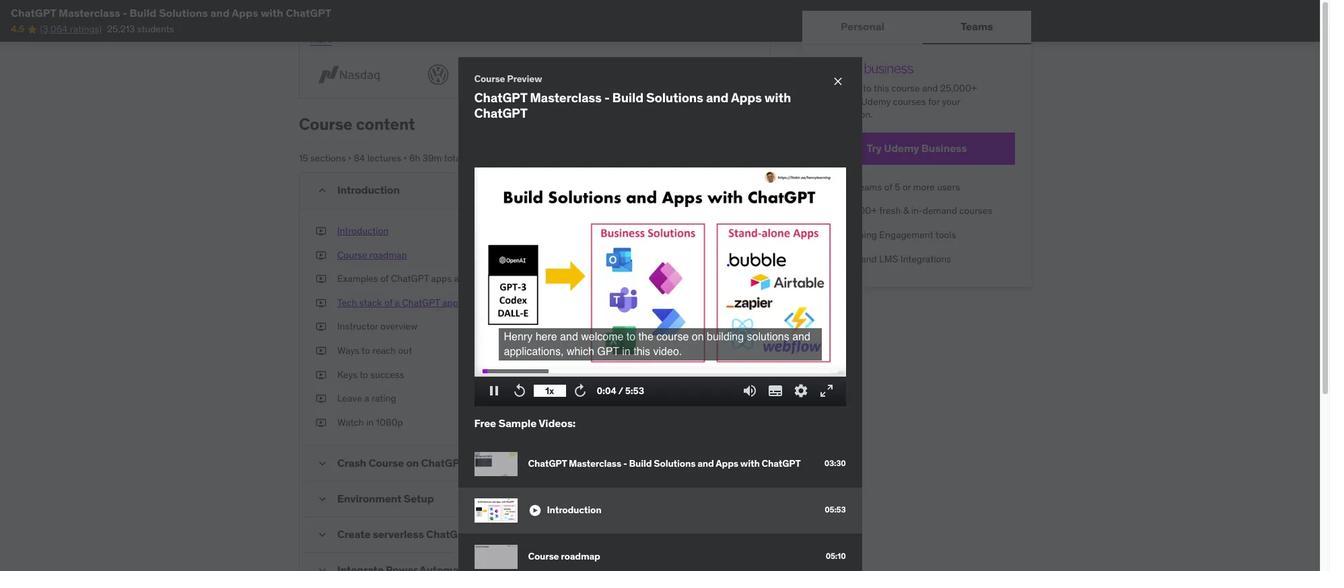 Task type: locate. For each thing, give the bounding box(es) containing it.
1 horizontal spatial lectures
[[687, 184, 720, 196]]

1 vertical spatial courses
[[893, 95, 926, 107]]

1 vertical spatial 05:53
[[825, 505, 846, 516]]

0 vertical spatial more
[[310, 33, 332, 45]]

xsmall image left 'instructor'
[[316, 321, 327, 334]]

0 horizontal spatial 25,000+
[[841, 205, 878, 217]]

1 vertical spatial masterclass
[[530, 89, 602, 106]]

xsmall image left leave
[[316, 393, 327, 406]]

instructor overview
[[337, 321, 418, 333]]

udemy
[[861, 95, 891, 107], [884, 142, 920, 155]]

25,000+ fresh & in-demand courses
[[841, 205, 993, 217]]

more
[[310, 33, 332, 45], [914, 181, 935, 193]]

1 horizontal spatial courses
[[893, 95, 926, 107]]

1 vertical spatial apps
[[731, 89, 762, 106]]

xsmall image left sso
[[819, 253, 830, 266]]

25,000+ inside subscribe to this course and 25,000+ top‑rated udemy courses for your organization.
[[941, 82, 978, 94]]

0 horizontal spatial a
[[365, 393, 370, 405]]

84
[[354, 152, 365, 164]]

lectures right 84
[[367, 152, 401, 164]]

0 horizontal spatial more
[[310, 33, 332, 45]]

more down this
[[310, 33, 332, 45]]

solutions inside course preview chatgpt masterclass - build solutions and apps with chatgpt
[[647, 89, 704, 106]]

0 horizontal spatial for
[[418, 20, 429, 32]]

0 horizontal spatial with
[[261, 6, 284, 20]]

0 vertical spatial 05:53
[[729, 225, 754, 237]]

• left 29min
[[722, 184, 725, 196]]

2 horizontal spatial with
[[765, 89, 791, 106]]

masterclass down videos:
[[569, 458, 622, 470]]

build
[[130, 6, 156, 20], [613, 89, 644, 106], [629, 458, 652, 470]]

9
[[679, 184, 685, 196]]

1 vertical spatial roadmap
[[561, 551, 601, 563]]

1 horizontal spatial solutions
[[747, 331, 790, 343]]

02:07
[[729, 321, 754, 333]]

try
[[867, 142, 882, 155]]

in right the gpt
[[623, 346, 631, 358]]

07:28
[[729, 297, 754, 309]]

1 vertical spatial chatgpt masterclass - build solutions and apps with chatgpt
[[528, 458, 801, 470]]

0 horizontal spatial 05:53
[[729, 225, 754, 237]]

05:10
[[730, 249, 754, 261], [826, 552, 846, 562]]

1 horizontal spatial this
[[634, 346, 651, 358]]

1 horizontal spatial 05:53
[[825, 505, 846, 516]]

more left users
[[914, 181, 935, 193]]

udemy up organization.
[[861, 95, 891, 107]]

of left top-
[[491, 20, 499, 32]]

their
[[485, 3, 508, 17]]

0 vertical spatial course roadmap
[[337, 249, 407, 261]]

lectures
[[367, 152, 401, 164], [687, 184, 720, 196]]

for
[[841, 181, 854, 193]]

xsmall image left "introduction" button
[[316, 225, 327, 238]]

and
[[210, 6, 230, 20], [923, 82, 938, 94], [706, 89, 729, 106], [862, 253, 877, 265], [454, 273, 470, 285], [560, 331, 578, 343], [793, 331, 811, 343], [698, 458, 714, 470]]

1 vertical spatial 05:10
[[826, 552, 846, 562]]

• left 6h 39m
[[404, 152, 407, 164]]

here
[[536, 331, 557, 343]]

0 vertical spatial lectures
[[367, 152, 401, 164]]

a left rating on the bottom of the page
[[365, 393, 370, 405]]

solutions up solution
[[472, 273, 510, 285]]

personal
[[841, 20, 885, 33]]

05:53 inside chatgpt masterclass - build solutions and apps with chatgpt dialog
[[825, 505, 846, 516]]

• for 15
[[348, 152, 352, 164]]

learning
[[841, 229, 878, 241]]

chatgpt masterclass - build solutions and apps with chatgpt
[[11, 6, 332, 20], [528, 458, 801, 470]]

tab list
[[803, 11, 1032, 44]]

/
[[619, 385, 624, 397]]

chatgpt
[[11, 6, 56, 20], [286, 6, 332, 20], [474, 89, 527, 106], [474, 105, 528, 121], [391, 273, 429, 285], [402, 297, 440, 309], [528, 458, 567, 470], [762, 458, 801, 470]]

introduction up course roadmap 'button'
[[337, 225, 389, 237]]

pause image
[[486, 384, 502, 400]]

masterclass up ratings)
[[59, 6, 120, 20]]

2 vertical spatial solutions
[[654, 458, 696, 470]]

0 vertical spatial roadmap
[[370, 249, 407, 261]]

0 horizontal spatial in
[[366, 417, 374, 429]]

for left your
[[929, 95, 940, 107]]

• left 84
[[348, 152, 352, 164]]

courses inside subscribe to this course and 25,000+ top‑rated udemy courses for your organization.
[[893, 95, 926, 107]]

udemy inside subscribe to this course and 25,000+ top‑rated udemy courses for your organization.
[[861, 95, 891, 107]]

courses right demand
[[960, 205, 993, 217]]

courses
[[544, 20, 577, 32], [893, 95, 926, 107], [960, 205, 993, 217]]

to left the
[[627, 331, 636, 343]]

learning engagement tools
[[841, 229, 957, 241]]

0:04
[[597, 385, 617, 397]]

course inside 'button'
[[337, 249, 367, 261]]

employees
[[511, 3, 565, 17]]

to for subscribe to this course and 25,000+ top‑rated udemy courses for your organization.
[[863, 82, 872, 94]]

small image
[[316, 184, 329, 197], [316, 458, 329, 471], [316, 493, 329, 507], [316, 529, 329, 542], [316, 565, 329, 572]]

05:53 down 29min
[[729, 225, 754, 237]]

to down udemy business image
[[863, 82, 872, 94]]

1 horizontal spatial course roadmap
[[528, 551, 601, 563]]

1x
[[546, 385, 554, 397]]

chatgpt inside tech stack of a chatgpt app or solution button
[[402, 297, 440, 309]]

watch in 1080p
[[337, 417, 403, 429]]

on
[[692, 331, 704, 343]]

solutions
[[472, 273, 510, 285], [747, 331, 790, 343]]

watch
[[337, 417, 364, 429]]

top-
[[501, 20, 519, 32]]

0 horizontal spatial •
[[348, 152, 352, 164]]

1 vertical spatial for
[[929, 95, 940, 107]]

0 vertical spatial for
[[418, 20, 429, 32]]

xsmall image left examples
[[316, 273, 327, 286]]

collection
[[448, 20, 489, 32]]

of right stack
[[385, 297, 393, 309]]

1 vertical spatial in
[[366, 417, 374, 429]]

1 horizontal spatial 25,000+
[[941, 82, 978, 94]]

1 horizontal spatial 05:10
[[826, 552, 846, 562]]

courses down employees
[[544, 20, 577, 32]]

in right watch on the bottom left of page
[[366, 417, 374, 429]]

preview inside course preview chatgpt masterclass - build solutions and apps with chatgpt
[[507, 73, 542, 85]]

25,000+ up learning
[[841, 205, 878, 217]]

xsmall image
[[819, 181, 830, 194], [316, 225, 327, 238], [316, 249, 327, 262], [819, 253, 830, 266], [316, 273, 327, 286], [316, 345, 327, 358], [316, 369, 327, 382], [316, 417, 327, 430]]

25,000+ up your
[[941, 82, 978, 94]]

0 vertical spatial 25,000+
[[941, 82, 978, 94]]

to for keys to success
[[360, 369, 368, 381]]

2 vertical spatial courses
[[960, 205, 993, 217]]

building
[[707, 331, 744, 343]]

0 vertical spatial udemy
[[861, 95, 891, 107]]

course
[[474, 73, 505, 85], [299, 114, 353, 135], [337, 249, 367, 261], [528, 551, 559, 563]]

masterclass inside course preview chatgpt masterclass - build solutions and apps with chatgpt
[[530, 89, 602, 106]]

1 horizontal spatial more
[[914, 181, 935, 193]]

masterclass down netapp image
[[530, 89, 602, 106]]

demand
[[923, 205, 958, 217]]

0 vertical spatial in
[[623, 346, 631, 358]]

0 vertical spatial -
[[123, 6, 127, 20]]

1 vertical spatial this
[[874, 82, 890, 94]]

2 vertical spatial this
[[634, 346, 651, 358]]

content
[[356, 114, 415, 135]]

25,000+
[[941, 82, 978, 94], [841, 205, 878, 217]]

business
[[922, 142, 968, 155]]

apps inside course preview chatgpt masterclass - build solutions and apps with chatgpt
[[731, 89, 762, 106]]

users
[[938, 181, 961, 193]]

of left 5
[[885, 181, 893, 193]]

1 horizontal spatial chatgpt masterclass - build solutions and apps with chatgpt
[[528, 458, 801, 470]]

0 horizontal spatial or
[[461, 297, 469, 309]]

or
[[903, 181, 911, 193], [461, 297, 469, 309]]

15
[[299, 152, 308, 164]]

1 vertical spatial solutions
[[747, 331, 790, 343]]

preview for 07:28
[[674, 297, 707, 309]]

xsmall image left for
[[819, 181, 830, 194]]

5 small image from the top
[[316, 565, 329, 572]]

0 horizontal spatial roadmap
[[370, 249, 407, 261]]

1 vertical spatial 25,000+
[[841, 205, 878, 217]]

with down 00:48
[[741, 458, 760, 470]]

introduction down 84
[[337, 183, 400, 197]]

lectures right 9
[[687, 184, 720, 196]]

xsmall image left the keys at bottom left
[[316, 369, 327, 382]]

rated
[[519, 20, 541, 32]]

roadmap inside 'button'
[[370, 249, 407, 261]]

1 vertical spatial introduction
[[337, 225, 389, 237]]

0 horizontal spatial solutions
[[472, 273, 510, 285]]

examples
[[337, 273, 378, 285]]

0 horizontal spatial this
[[415, 3, 434, 17]]

1 horizontal spatial for
[[929, 95, 940, 107]]

1 horizontal spatial -
[[605, 89, 610, 106]]

preview for 05:10
[[675, 249, 709, 261]]

solutions up 01:48
[[747, 331, 790, 343]]

of inside button
[[385, 297, 393, 309]]

0 horizontal spatial 05:10
[[730, 249, 754, 261]]

course up examples
[[337, 249, 367, 261]]

0 vertical spatial masterclass
[[59, 6, 120, 20]]

this down the
[[634, 346, 651, 358]]

2 vertical spatial masterclass
[[569, 458, 622, 470]]

preview for 05:53
[[674, 225, 707, 237]]

00:48
[[728, 393, 754, 405]]

-
[[123, 6, 127, 20], [605, 89, 610, 106], [624, 458, 627, 470]]

course roadmap down small icon
[[528, 551, 601, 563]]

xsmall image
[[819, 229, 830, 242], [316, 297, 327, 310], [316, 321, 327, 334], [316, 393, 327, 406]]

with
[[261, 6, 284, 20], [765, 89, 791, 106], [741, 458, 760, 470]]

2 horizontal spatial this
[[874, 82, 890, 94]]

1 horizontal spatial a
[[395, 297, 400, 309]]

2 small image from the top
[[316, 458, 329, 471]]

udemy right try
[[884, 142, 920, 155]]

box image
[[488, 62, 533, 88]]

to inside subscribe to this course and 25,000+ top‑rated udemy courses for your organization.
[[863, 82, 872, 94]]

to right ways
[[362, 345, 370, 357]]

a
[[395, 297, 400, 309], [365, 393, 370, 405]]

tech stack of a chatgpt app or solution
[[337, 297, 505, 309]]

1 horizontal spatial in
[[623, 346, 631, 358]]

preview
[[507, 73, 542, 85], [674, 225, 707, 237], [675, 249, 709, 261], [674, 297, 707, 309]]

this inside henry here and welcome to the course on building solutions and applications, which gpt in this video.
[[634, 346, 651, 358]]

1 vertical spatial build
[[613, 89, 644, 106]]

in inside henry here and welcome to the course on building solutions and applications, which gpt in this video.
[[623, 346, 631, 358]]

0 vertical spatial a
[[395, 297, 400, 309]]

• for 9
[[722, 184, 725, 196]]

lms
[[880, 253, 899, 265]]

this up our
[[415, 3, 434, 17]]

1 vertical spatial course roadmap
[[528, 551, 601, 563]]

this
[[415, 3, 434, 17], [874, 82, 890, 94], [634, 346, 651, 358]]

top‑rated
[[819, 95, 859, 107]]

ways
[[337, 345, 360, 357]]

with inside course preview chatgpt masterclass - build solutions and apps with chatgpt
[[765, 89, 791, 106]]

forward 5 seconds image
[[572, 384, 588, 400]]

course right volkswagen icon
[[474, 73, 505, 85]]

this down udemy business image
[[874, 82, 890, 94]]

to
[[472, 3, 483, 17], [863, 82, 872, 94], [627, 331, 636, 343], [362, 345, 370, 357], [360, 369, 368, 381]]

0 horizontal spatial course roadmap
[[337, 249, 407, 261]]

- inside course preview chatgpt masterclass - build solutions and apps with chatgpt
[[605, 89, 610, 106]]

1 vertical spatial lectures
[[687, 184, 720, 196]]

this inside subscribe to this course and 25,000+ top‑rated udemy courses for your organization.
[[874, 82, 890, 94]]

0 vertical spatial or
[[903, 181, 911, 193]]

1 vertical spatial solutions
[[647, 89, 704, 106]]

0 horizontal spatial -
[[123, 6, 127, 20]]

2 horizontal spatial •
[[722, 184, 725, 196]]

a up overview in the left of the page
[[395, 297, 400, 309]]

1 vertical spatial or
[[461, 297, 469, 309]]

with left top‑rated
[[765, 89, 791, 106]]

offer
[[388, 3, 412, 17]]

for
[[418, 20, 429, 32], [929, 95, 940, 107]]

1 horizontal spatial with
[[741, 458, 760, 470]]

05:53 down 03:30
[[825, 505, 846, 516]]

0 horizontal spatial chatgpt masterclass - build solutions and apps with chatgpt
[[11, 6, 332, 20]]

1 vertical spatial udemy
[[884, 142, 920, 155]]

solutions inside henry here and welcome to the course on building solutions and applications, which gpt in this video.
[[747, 331, 790, 343]]

to right the keys at bottom left
[[360, 369, 368, 381]]

0 vertical spatial this
[[415, 3, 434, 17]]

1 horizontal spatial roadmap
[[561, 551, 601, 563]]

tab list containing personal
[[803, 11, 1032, 44]]

chatgpt masterclass - build solutions and apps with chatgpt inside dialog
[[528, 458, 801, 470]]

2 horizontal spatial -
[[624, 458, 627, 470]]

(3,064 ratings)
[[40, 23, 102, 35]]

course up video.
[[657, 331, 689, 343]]

total
[[444, 152, 463, 164]]

0 vertical spatial solutions
[[472, 273, 510, 285]]

sample
[[499, 417, 537, 431]]

0 vertical spatial 05:10
[[730, 249, 754, 261]]

course down udemy business image
[[892, 82, 920, 94]]

2 horizontal spatial courses
[[960, 205, 993, 217]]

or right 5
[[903, 181, 911, 193]]

1 vertical spatial with
[[765, 89, 791, 106]]

05:53 for introduction
[[825, 505, 846, 516]]

of
[[491, 20, 499, 32], [885, 181, 893, 193], [381, 273, 389, 285], [385, 297, 393, 309]]

2 vertical spatial introduction
[[547, 505, 602, 517]]

keys to success
[[337, 369, 405, 381]]

xsmall image left ways
[[316, 345, 327, 358]]

course inside henry here and welcome to the course on building solutions and applications, which gpt in this video.
[[657, 331, 689, 343]]

introduction right small icon
[[547, 505, 602, 517]]

with left top at left top
[[261, 6, 284, 20]]

by
[[612, 20, 621, 32]]

a inside tech stack of a chatgpt app or solution button
[[395, 297, 400, 309]]

1 horizontal spatial •
[[404, 152, 407, 164]]

0 vertical spatial courses
[[544, 20, 577, 32]]

progress bar slider
[[483, 364, 838, 380]]

course roadmap down "introduction" button
[[337, 249, 407, 261]]

xsmall image left watch on the bottom left of page
[[316, 417, 327, 430]]

in
[[623, 346, 631, 358], [366, 417, 374, 429]]

xsmall image left tech at the left of the page
[[316, 297, 327, 310]]

mute image
[[742, 384, 758, 400]]

or right app
[[461, 297, 469, 309]]

reach
[[373, 345, 396, 357]]

tools
[[936, 229, 957, 241]]

applications,
[[504, 346, 564, 358]]

2 vertical spatial with
[[741, 458, 760, 470]]

1 vertical spatial -
[[605, 89, 610, 106]]

leave
[[337, 393, 362, 405]]

teams
[[961, 20, 994, 33]]

nasdaq image
[[310, 62, 388, 88]]

ways to reach out
[[337, 345, 412, 357]]

for left our
[[418, 20, 429, 32]]

top companies offer this course to their employees
[[310, 3, 565, 17]]

trusted
[[579, 20, 609, 32]]

courses left your
[[893, 95, 926, 107]]



Task type: describe. For each thing, give the bounding box(es) containing it.
0 horizontal spatial lectures
[[367, 152, 401, 164]]

leave a rating
[[337, 393, 396, 405]]

henry here and welcome to the course on building solutions and applications, which gpt in this video.
[[504, 331, 811, 358]]

1 horizontal spatial or
[[903, 181, 911, 193]]

0 vertical spatial chatgpt masterclass - build solutions and apps with chatgpt
[[11, 6, 332, 20]]

selected
[[380, 20, 416, 32]]

&
[[904, 205, 909, 217]]

this course was selected for our collection of top-rated courses trusted by businesses worldwide.
[[310, 20, 718, 32]]

in-
[[912, 205, 923, 217]]

sso and lms integrations
[[841, 253, 952, 265]]

volkswagen image
[[423, 62, 453, 88]]

more inside the learn more
[[310, 33, 332, 45]]

keys
[[337, 369, 358, 381]]

close modal image
[[831, 75, 845, 88]]

videos:
[[539, 417, 576, 431]]

personal button
[[803, 11, 923, 43]]

learn
[[721, 20, 744, 32]]

02:02
[[728, 273, 754, 285]]

success
[[371, 369, 405, 381]]

9 lectures • 29min
[[679, 184, 754, 196]]

and inside course preview chatgpt masterclass - build solutions and apps with chatgpt
[[706, 89, 729, 106]]

25,213 students
[[107, 23, 174, 35]]

subscribe
[[819, 82, 861, 94]]

1 small image from the top
[[316, 184, 329, 197]]

chatgpt masterclass - build solutions and apps with chatgpt dialog
[[458, 57, 862, 572]]

for teams of 5 or more users
[[841, 181, 961, 193]]

gpt
[[598, 346, 620, 358]]

05:10 inside chatgpt masterclass - build solutions and apps with chatgpt dialog
[[826, 552, 846, 562]]

course down companies
[[330, 20, 359, 32]]

udemy business image
[[819, 61, 914, 77]]

and inside subscribe to this course and 25,000+ top‑rated udemy courses for your organization.
[[923, 82, 938, 94]]

course inside course preview chatgpt masterclass - build solutions and apps with chatgpt
[[474, 73, 505, 85]]

course down small icon
[[528, 551, 559, 563]]

5:53
[[626, 385, 644, 397]]

to inside henry here and welcome to the course on building solutions and applications, which gpt in this video.
[[627, 331, 636, 343]]

(3,064
[[40, 23, 68, 35]]

introduction button
[[337, 225, 389, 238]]

henry
[[504, 331, 533, 343]]

teams button
[[923, 11, 1032, 43]]

engagement
[[880, 229, 934, 241]]

0 horizontal spatial courses
[[544, 20, 577, 32]]

course roadmap button
[[337, 249, 407, 262]]

5
[[895, 181, 901, 193]]

0 vertical spatial solutions
[[159, 6, 208, 20]]

1080p
[[376, 417, 403, 429]]

was
[[361, 20, 377, 32]]

05:53 for preview
[[729, 225, 754, 237]]

to up collection
[[472, 3, 483, 17]]

1x button
[[534, 380, 566, 403]]

02:12
[[731, 369, 754, 381]]

course content
[[299, 114, 415, 135]]

fullscreen image
[[819, 384, 835, 400]]

4 small image from the top
[[316, 529, 329, 542]]

students
[[137, 23, 174, 35]]

0:04 / 5:53
[[597, 385, 644, 397]]

6h 39m
[[409, 152, 442, 164]]

tech
[[337, 297, 357, 309]]

1 vertical spatial more
[[914, 181, 935, 193]]

subtitles image
[[767, 384, 784, 400]]

roadmap inside chatgpt masterclass - build solutions and apps with chatgpt dialog
[[561, 551, 601, 563]]

fresh
[[880, 205, 901, 217]]

companies
[[331, 3, 386, 17]]

xsmall image left course roadmap 'button'
[[316, 249, 327, 262]]

2 vertical spatial build
[[629, 458, 652, 470]]

subscribe to this course and 25,000+ top‑rated udemy courses for your organization.
[[819, 82, 978, 121]]

xsmall image for preview
[[316, 297, 327, 310]]

instructor
[[337, 321, 378, 333]]

2 vertical spatial -
[[624, 458, 627, 470]]

for inside subscribe to this course and 25,000+ top‑rated udemy courses for your organization.
[[929, 95, 940, 107]]

course up our
[[436, 3, 470, 17]]

length
[[466, 152, 493, 164]]

apps
[[431, 273, 452, 285]]

rewind 5 seconds image
[[512, 384, 528, 400]]

sections
[[310, 152, 346, 164]]

25,213
[[107, 23, 135, 35]]

0 vertical spatial apps
[[232, 6, 258, 20]]

2 vertical spatial apps
[[716, 458, 739, 470]]

organization.
[[819, 109, 873, 121]]

3 small image from the top
[[316, 493, 329, 507]]

overview
[[381, 321, 418, 333]]

this
[[310, 20, 328, 32]]

integrations
[[901, 253, 952, 265]]

the
[[639, 331, 654, 343]]

eventbrite image
[[682, 62, 759, 88]]

your
[[943, 95, 961, 107]]

29min
[[728, 184, 754, 196]]

try udemy business link
[[819, 133, 1016, 165]]

top
[[310, 3, 329, 17]]

small image
[[528, 504, 542, 518]]

to for ways to reach out
[[362, 345, 370, 357]]

video.
[[654, 346, 682, 358]]

course roadmap inside chatgpt masterclass - build solutions and apps with chatgpt dialog
[[528, 551, 601, 563]]

build inside course preview chatgpt masterclass - build solutions and apps with chatgpt
[[613, 89, 644, 106]]

out
[[398, 345, 412, 357]]

sso
[[841, 253, 859, 265]]

examples of chatgpt apps and solutions
[[337, 273, 510, 285]]

introduction inside chatgpt masterclass - build solutions and apps with chatgpt dialog
[[547, 505, 602, 517]]

try udemy business
[[867, 142, 968, 155]]

xsmall image left learning
[[819, 229, 830, 242]]

solution
[[471, 297, 505, 309]]

which
[[567, 346, 595, 358]]

4.5
[[11, 23, 24, 35]]

course up sections
[[299, 114, 353, 135]]

xsmall image for 00:48
[[316, 393, 327, 406]]

xsmall image for 02:07
[[316, 321, 327, 334]]

0 vertical spatial build
[[130, 6, 156, 20]]

stack
[[359, 297, 382, 309]]

course inside subscribe to this course and 25,000+ top‑rated udemy courses for your organization.
[[892, 82, 920, 94]]

or inside button
[[461, 297, 469, 309]]

netapp image
[[569, 62, 646, 88]]

1 vertical spatial a
[[365, 393, 370, 405]]

01:48
[[730, 345, 754, 357]]

businesses
[[624, 20, 671, 32]]

settings image
[[793, 384, 809, 400]]

learn more link
[[310, 20, 744, 45]]

0 vertical spatial with
[[261, 6, 284, 20]]

of down course roadmap 'button'
[[381, 273, 389, 285]]

ratings)
[[70, 23, 102, 35]]

learn more
[[310, 20, 744, 45]]

0 vertical spatial introduction
[[337, 183, 400, 197]]



Task type: vqa. For each thing, say whether or not it's contained in the screenshot.


